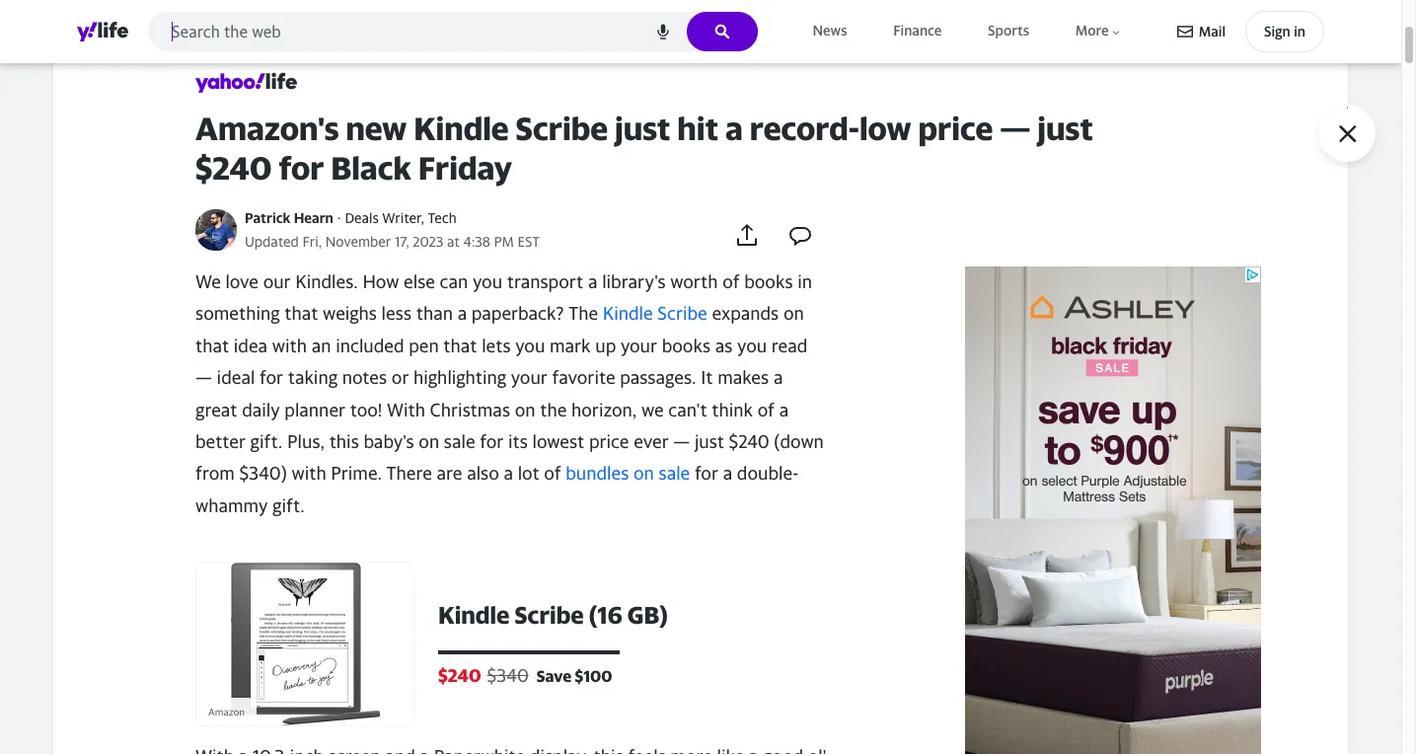 Task type: locate. For each thing, give the bounding box(es) containing it.
of up expands in the top right of the page
[[723, 272, 740, 292]]

1 vertical spatial —
[[195, 367, 212, 388]]

1 vertical spatial your
[[511, 367, 548, 388]]

0 horizontal spatial just
[[615, 110, 671, 147]]

a left lot
[[504, 463, 513, 484]]

$340)
[[239, 463, 287, 484]]

1 horizontal spatial in
[[1294, 23, 1306, 39]]

sale up are
[[444, 431, 475, 452]]

are
[[437, 463, 462, 484]]

2 horizontal spatial that
[[444, 335, 477, 356]]

amazon
[[208, 706, 245, 718]]

our
[[263, 272, 291, 292]]

0 horizontal spatial price
[[589, 431, 629, 452]]

2 vertical spatial kindle
[[438, 601, 510, 629]]

1 horizontal spatial that
[[285, 303, 318, 324]]

paperback?
[[472, 303, 564, 324]]

of right 'think'
[[758, 399, 775, 420]]

scribe for kindle scribe
[[658, 303, 707, 324]]

0 vertical spatial your
[[621, 335, 657, 356]]

we
[[195, 272, 221, 292]]

— left ideal
[[195, 367, 212, 388]]

2 vertical spatial —
[[674, 431, 690, 452]]

0 vertical spatial with
[[272, 335, 307, 356]]

bundles on sale link
[[566, 463, 690, 484]]

price inside expands on that idea with an included pen that lets you mark up your books as you read — ideal for taking notes or highlighting your favorite passages. it makes a great daily planner too! with christmas on the horizon, we can't think of a better gift. plus, this baby's on sale for its lowest price ever — just $240 (down from $340) with prime. there are also a lot of
[[589, 431, 629, 452]]

in up "read"
[[798, 272, 812, 292]]

0 vertical spatial kindle
[[414, 110, 509, 147]]

1 vertical spatial of
[[758, 399, 775, 420]]

2 vertical spatial of
[[544, 463, 561, 484]]

0 vertical spatial —
[[1000, 110, 1031, 147]]

kindle up "$340"
[[438, 601, 510, 629]]

0 vertical spatial in
[[1294, 23, 1306, 39]]

with
[[387, 399, 425, 420]]

2 horizontal spatial you
[[737, 335, 767, 356]]

$240 down amazon's
[[195, 149, 272, 187]]

0 vertical spatial gift.
[[250, 431, 283, 452]]

1 vertical spatial in
[[798, 272, 812, 292]]

whammy
[[195, 495, 268, 516]]

a right than
[[458, 303, 467, 324]]

scribe inside amazon's new kindle scribe just hit a record-low price — just $240 for black friday
[[516, 110, 608, 147]]

on
[[784, 303, 804, 324], [515, 399, 536, 420], [419, 431, 439, 452], [634, 463, 654, 484]]

$240 down 'think'
[[729, 431, 770, 452]]

scribe inside kindle scribe (16 gb) link
[[515, 601, 584, 629]]

0 horizontal spatial in
[[798, 272, 812, 292]]

price inside amazon's new kindle scribe just hit a record-low price — just $240 for black friday
[[918, 110, 993, 147]]

tech
[[428, 209, 457, 226]]

— down the "sports" link
[[1000, 110, 1031, 147]]

1 horizontal spatial just
[[695, 431, 724, 452]]

None search field
[[148, 12, 758, 57]]

of
[[723, 272, 740, 292], [758, 399, 775, 420], [544, 463, 561, 484]]

0 horizontal spatial $240
[[195, 149, 272, 187]]

with left an
[[272, 335, 307, 356]]

1 vertical spatial scribe
[[658, 303, 707, 324]]

kindle inside amazon's new kindle scribe just hit a record-low price — just $240 for black friday
[[414, 110, 509, 147]]

you right as at the top of page
[[737, 335, 767, 356]]

new
[[346, 110, 407, 147]]

we love our kindles. how else can you transport a library's worth of books in something that weighs less than a paperback? the
[[195, 272, 812, 324]]

sale
[[444, 431, 475, 452], [659, 463, 690, 484]]

on down ever
[[634, 463, 654, 484]]

a inside 'for a double- whammy gift.'
[[723, 463, 733, 484]]

price
[[918, 110, 993, 147], [589, 431, 629, 452]]

more
[[1076, 22, 1109, 39]]

$240 inside expands on that idea with an included pen that lets you mark up your books as you read — ideal for taking notes or highlighting your favorite passages. it makes a great daily planner too! with christmas on the horizon, we can't think of a better gift. plus, this baby's on sale for its lowest price ever — just $240 (down from $340) with prime. there are also a lot of
[[729, 431, 770, 452]]

baby's
[[364, 431, 414, 452]]

in
[[1294, 23, 1306, 39], [798, 272, 812, 292]]

kindle
[[414, 110, 509, 147], [603, 303, 653, 324], [438, 601, 510, 629]]

gift.
[[250, 431, 283, 452], [272, 495, 305, 516]]

2 vertical spatial $240
[[438, 666, 481, 686]]

1 horizontal spatial of
[[723, 272, 740, 292]]

bundles on sale
[[566, 463, 690, 484]]

books up expands in the top right of the page
[[744, 272, 793, 292]]

hit
[[677, 110, 719, 147]]

for left its
[[480, 431, 504, 452]]

on up "read"
[[784, 303, 804, 324]]

your up the the
[[511, 367, 548, 388]]

— right ever
[[674, 431, 690, 452]]

for up patrick hearn link
[[278, 149, 324, 187]]

0 vertical spatial price
[[918, 110, 993, 147]]

with down plus,
[[292, 463, 326, 484]]

2 vertical spatial scribe
[[515, 601, 584, 629]]

0 horizontal spatial you
[[473, 272, 502, 292]]

that inside we love our kindles. how else can you transport a library's worth of books in something that weighs less than a paperback? the
[[285, 303, 318, 324]]

0 horizontal spatial your
[[511, 367, 548, 388]]

2 horizontal spatial $240
[[729, 431, 770, 452]]

for
[[278, 149, 324, 187], [260, 367, 283, 388], [480, 431, 504, 452], [695, 463, 719, 484]]

kindle up friday
[[414, 110, 509, 147]]

1 horizontal spatial books
[[744, 272, 793, 292]]

yahoo life shopping image
[[195, 68, 297, 98]]

toolbar containing mail
[[1177, 11, 1325, 52]]

a down "read"
[[774, 367, 783, 388]]

that up an
[[285, 303, 318, 324]]

0 vertical spatial sale
[[444, 431, 475, 452]]

from
[[195, 463, 235, 484]]

—
[[1000, 110, 1031, 147], [195, 367, 212, 388], [674, 431, 690, 452]]

for up daily
[[260, 367, 283, 388]]

0 vertical spatial of
[[723, 272, 740, 292]]

you right can
[[473, 272, 502, 292]]

it
[[701, 367, 713, 388]]

kindle scribe link
[[603, 303, 707, 324]]

else
[[404, 272, 435, 292]]

gift. up $340)
[[250, 431, 283, 452]]

at
[[447, 233, 460, 250]]

1 horizontal spatial sale
[[659, 463, 690, 484]]

this
[[329, 431, 359, 452]]

of right lot
[[544, 463, 561, 484]]

we
[[642, 399, 664, 420]]

that
[[285, 303, 318, 324], [195, 335, 229, 356], [444, 335, 477, 356]]

books
[[744, 272, 793, 292], [662, 335, 711, 356]]

deals
[[345, 209, 379, 226]]

1 vertical spatial price
[[589, 431, 629, 452]]

2 horizontal spatial —
[[1000, 110, 1031, 147]]

gb)
[[628, 601, 668, 629]]

scribe
[[516, 110, 608, 147], [658, 303, 707, 324], [515, 601, 584, 629]]

patrick hearn image
[[195, 209, 237, 250]]

1 horizontal spatial —
[[674, 431, 690, 452]]

sign in link
[[1246, 11, 1325, 52]]

can
[[440, 272, 468, 292]]

0 vertical spatial books
[[744, 272, 793, 292]]

kindle for kindle scribe
[[603, 303, 653, 324]]

lets
[[482, 335, 511, 356]]

sale down ever
[[659, 463, 690, 484]]

up
[[595, 335, 616, 356]]

passages.
[[620, 367, 696, 388]]

on up there
[[419, 431, 439, 452]]

that left idea
[[195, 335, 229, 356]]

toolbar
[[1177, 11, 1325, 52]]

price right low
[[918, 110, 993, 147]]

— inside amazon's new kindle scribe just hit a record-low price — just $240 for black friday
[[1000, 110, 1031, 147]]

for inside amazon's new kindle scribe just hit a record-low price — just $240 for black friday
[[278, 149, 324, 187]]

for inside 'for a double- whammy gift.'
[[695, 463, 719, 484]]

0 horizontal spatial sale
[[444, 431, 475, 452]]

a left double-
[[723, 463, 733, 484]]

kindles.
[[295, 272, 358, 292]]

1 vertical spatial books
[[662, 335, 711, 356]]

finance link
[[890, 18, 946, 44]]

0 vertical spatial scribe
[[516, 110, 608, 147]]

0 horizontal spatial books
[[662, 335, 711, 356]]

1 horizontal spatial price
[[918, 110, 993, 147]]

0 horizontal spatial that
[[195, 335, 229, 356]]

$240 left "$340"
[[438, 666, 481, 686]]

gift. down $340)
[[272, 495, 305, 516]]

1 vertical spatial gift.
[[272, 495, 305, 516]]

kindle down the library's
[[603, 303, 653, 324]]

sports link
[[984, 18, 1034, 44]]

for left double-
[[695, 463, 719, 484]]

price down horizon,
[[589, 431, 629, 452]]

in right the sign
[[1294, 23, 1306, 39]]

17,
[[395, 233, 409, 250]]

1 vertical spatial sale
[[659, 463, 690, 484]]

1 horizontal spatial $240
[[438, 666, 481, 686]]

transport
[[507, 272, 584, 292]]

1 vertical spatial kindle
[[603, 303, 653, 324]]

you right lets
[[516, 335, 545, 356]]

you
[[473, 272, 502, 292], [516, 335, 545, 356], [737, 335, 767, 356]]

a up the
[[588, 272, 598, 292]]

scribe for kindle scribe (16 gb)
[[515, 601, 584, 629]]

your right up on the top of the page
[[621, 335, 657, 356]]

1 vertical spatial $240
[[729, 431, 770, 452]]

1 horizontal spatial your
[[621, 335, 657, 356]]

gift. inside 'for a double- whammy gift.'
[[272, 495, 305, 516]]

books left as at the top of page
[[662, 335, 711, 356]]

the
[[569, 303, 598, 324]]

lot
[[518, 463, 540, 484]]

·
[[338, 209, 341, 226]]

a right hit
[[725, 110, 743, 147]]

0 vertical spatial $240
[[195, 149, 272, 187]]

that up highlighting
[[444, 335, 477, 356]]

0 horizontal spatial —
[[195, 367, 212, 388]]

favorite
[[552, 367, 616, 388]]



Task type: describe. For each thing, give the bounding box(es) containing it.
patrick hearn · deals writer, tech updated fri, november 17, 2023 at 4:38 pm est
[[245, 209, 540, 250]]

library's
[[602, 272, 666, 292]]

of inside we love our kindles. how else can you transport a library's worth of books in something that weighs less than a paperback? the
[[723, 272, 740, 292]]

gift. inside expands on that idea with an included pen that lets you mark up your books as you read — ideal for taking notes or highlighting your favorite passages. it makes a great daily planner too! with christmas on the horizon, we can't think of a better gift. plus, this baby's on sale for its lowest price ever — just $240 (down from $340) with prime. there are also a lot of
[[250, 431, 283, 452]]

worth
[[670, 272, 718, 292]]

patrick hearn link
[[245, 209, 334, 226]]

news
[[813, 22, 847, 39]]

love
[[226, 272, 259, 292]]

a inside amazon's new kindle scribe just hit a record-low price — just $240 for black friday
[[725, 110, 743, 147]]

books inside we love our kindles. how else can you transport a library's worth of books in something that weighs less than a paperback? the
[[744, 272, 793, 292]]

mail
[[1199, 23, 1226, 39]]

black
[[331, 149, 412, 187]]

hearn
[[294, 209, 334, 226]]

pen
[[409, 335, 439, 356]]

mail link
[[1177, 14, 1226, 49]]

sign in
[[1264, 23, 1306, 39]]

something
[[195, 303, 280, 324]]

prime.
[[331, 463, 382, 484]]

2 horizontal spatial of
[[758, 399, 775, 420]]

1 vertical spatial with
[[292, 463, 326, 484]]

can't
[[669, 399, 707, 420]]

kindle scribe (16 gb)
[[438, 601, 668, 629]]

est
[[518, 233, 540, 250]]

writer,
[[382, 209, 424, 226]]

also
[[467, 463, 499, 484]]

included
[[336, 335, 404, 356]]

updated
[[245, 233, 299, 250]]

for a double- whammy gift.
[[195, 463, 799, 516]]

read
[[772, 335, 808, 356]]

amazon's
[[195, 110, 339, 147]]

bundles
[[566, 463, 629, 484]]

daily
[[242, 399, 280, 420]]

$340
[[487, 666, 529, 686]]

finance
[[893, 22, 942, 39]]

notes
[[342, 367, 387, 388]]

november
[[326, 233, 391, 250]]

record-
[[750, 110, 860, 147]]

sign
[[1264, 23, 1291, 39]]

as
[[715, 335, 733, 356]]

search image
[[714, 24, 730, 39]]

(down
[[774, 431, 824, 452]]

kindle for kindle scribe (16 gb)
[[438, 601, 510, 629]]

than
[[416, 303, 453, 324]]

makes
[[718, 367, 769, 388]]

1 horizontal spatial you
[[516, 335, 545, 356]]

advertisement region
[[965, 267, 1261, 754]]

less
[[382, 303, 412, 324]]

double-
[[737, 463, 799, 484]]

christmas
[[430, 399, 510, 420]]

kindle scribe (16 gb) link
[[438, 600, 827, 630]]

low
[[860, 110, 912, 147]]

in inside we love our kindles. how else can you transport a library's worth of books in something that weighs less than a paperback? the
[[798, 272, 812, 292]]

sports
[[988, 22, 1030, 39]]

its
[[508, 431, 528, 452]]

(16
[[589, 601, 623, 629]]

$240 inside amazon's new kindle scribe just hit a record-low price — just $240 for black friday
[[195, 149, 272, 187]]

great
[[195, 399, 237, 420]]

a up (down
[[779, 399, 789, 420]]

just inside expands on that idea with an included pen that lets you mark up your books as you read — ideal for taking notes or highlighting your favorite passages. it makes a great daily planner too! with christmas on the horizon, we can't think of a better gift. plus, this baby's on sale for its lowest price ever — just $240 (down from $340) with prime. there are also a lot of
[[695, 431, 724, 452]]

an
[[312, 335, 331, 356]]

ever
[[634, 431, 669, 452]]

the
[[540, 399, 567, 420]]

news link
[[809, 18, 851, 44]]

$240 $340 save $100
[[438, 666, 612, 686]]

ideal
[[217, 367, 255, 388]]

planner
[[285, 399, 346, 420]]

how
[[363, 272, 399, 292]]

lowest
[[533, 431, 585, 452]]

too!
[[350, 399, 382, 420]]

fri,
[[303, 233, 322, 250]]

4:38
[[463, 233, 491, 250]]

think
[[712, 399, 753, 420]]

kindle scribe
[[603, 303, 707, 324]]

on left the the
[[515, 399, 536, 420]]

weighs
[[323, 303, 377, 324]]

2 horizontal spatial just
[[1038, 110, 1093, 147]]

amazon's new kindle scribe just hit a record-low price — just $240 for black friday
[[195, 110, 1093, 187]]

books inside expands on that idea with an included pen that lets you mark up your books as you read — ideal for taking notes or highlighting your favorite passages. it makes a great daily planner too! with christmas on the horizon, we can't think of a better gift. plus, this baby's on sale for its lowest price ever — just $240 (down from $340) with prime. there are also a lot of
[[662, 335, 711, 356]]

or
[[392, 367, 409, 388]]

pm
[[494, 233, 514, 250]]

0 horizontal spatial of
[[544, 463, 561, 484]]

patrick
[[245, 209, 291, 226]]

you inside we love our kindles. how else can you transport a library's worth of books in something that weighs less than a paperback? the
[[473, 272, 502, 292]]

Search query text field
[[148, 12, 758, 51]]

more button
[[1072, 18, 1126, 44]]

horizon,
[[572, 399, 637, 420]]

expands on that idea with an included pen that lets you mark up your books as you read — ideal for taking notes or highlighting your favorite passages. it makes a great daily planner too! with christmas on the horizon, we can't think of a better gift. plus, this baby's on sale for its lowest price ever — just $240 (down from $340) with prime. there are also a lot of
[[195, 303, 824, 484]]

there
[[387, 463, 432, 484]]

sale inside expands on that idea with an included pen that lets you mark up your books as you read — ideal for taking notes or highlighting your favorite passages. it makes a great daily planner too! with christmas on the horizon, we can't think of a better gift. plus, this baby's on sale for its lowest price ever — just $240 (down from $340) with prime. there are also a lot of
[[444, 431, 475, 452]]

idea
[[234, 335, 268, 356]]

2023
[[413, 233, 444, 250]]

plus,
[[287, 431, 325, 452]]

mark
[[550, 335, 591, 356]]

highlighting
[[414, 367, 507, 388]]

taking
[[288, 367, 338, 388]]



Task type: vqa. For each thing, say whether or not it's contained in the screenshot.
Privacy Dashboard link
no



